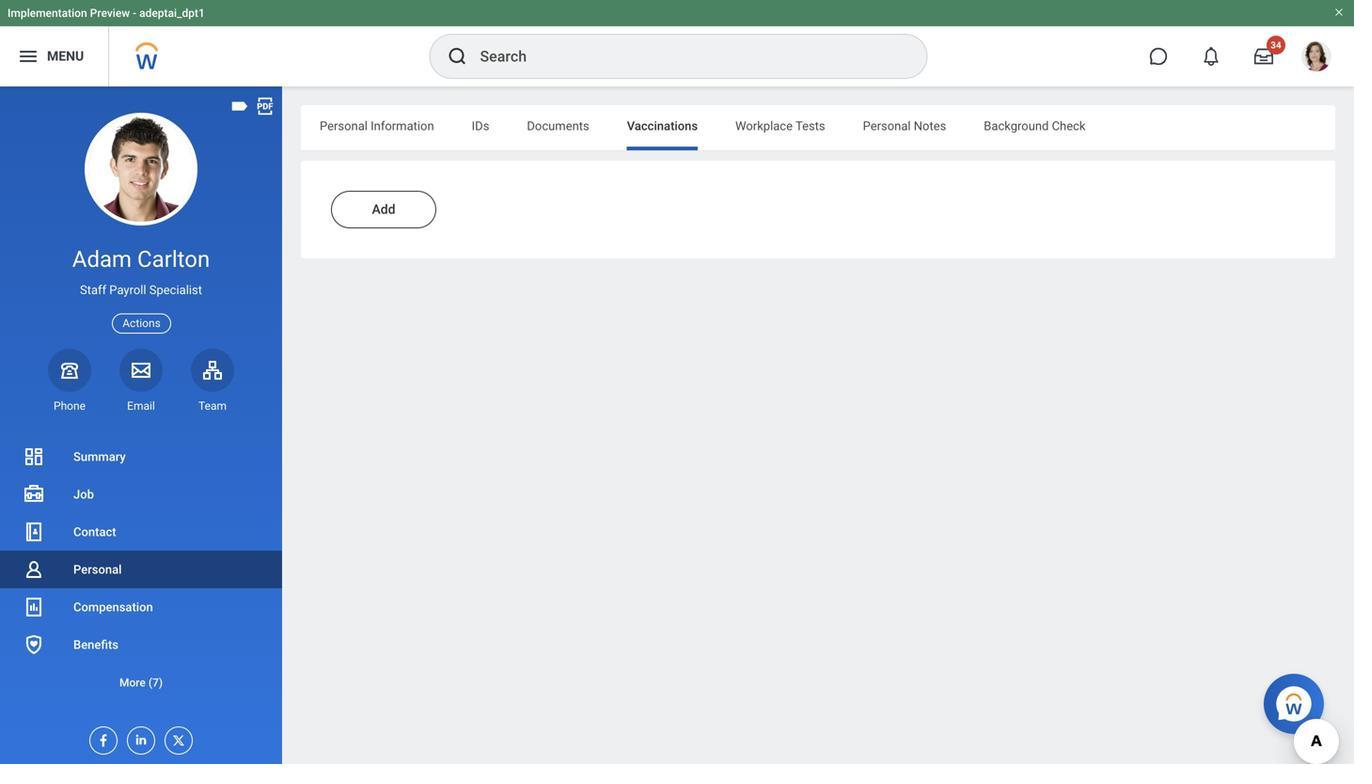 Task type: describe. For each thing, give the bounding box(es) containing it.
Search Workday  search field
[[480, 36, 889, 77]]

menu
[[47, 49, 84, 64]]

documents
[[527, 119, 590, 133]]

benefits image
[[23, 634, 45, 657]]

personal information
[[320, 119, 434, 133]]

job
[[73, 488, 94, 502]]

notes
[[914, 119, 947, 133]]

facebook image
[[90, 728, 111, 749]]

mail image
[[130, 359, 152, 382]]

phone image
[[56, 359, 83, 382]]

personal notes
[[863, 119, 947, 133]]

notifications large image
[[1202, 47, 1221, 66]]

job link
[[0, 476, 282, 514]]

more (7)
[[119, 677, 163, 690]]

view team image
[[201, 359, 224, 382]]

add button
[[331, 191, 437, 229]]

benefits
[[73, 638, 119, 653]]

adeptai_dpt1
[[139, 7, 205, 20]]

vaccinations
[[627, 119, 698, 133]]

list containing summary
[[0, 438, 282, 702]]

job image
[[23, 484, 45, 506]]

34 button
[[1244, 36, 1286, 77]]

compensation
[[73, 601, 153, 615]]

actions button
[[112, 314, 171, 334]]

summary
[[73, 450, 126, 464]]

menu banner
[[0, 0, 1355, 87]]

phone
[[54, 400, 86, 413]]

34
[[1271, 40, 1282, 51]]

tag image
[[230, 96, 250, 117]]

view printable version (pdf) image
[[255, 96, 276, 117]]

team
[[199, 400, 227, 413]]

contact
[[73, 525, 116, 540]]

tests
[[796, 119, 826, 133]]

summary image
[[23, 446, 45, 469]]

more (7) button
[[0, 664, 282, 702]]

staff payroll specialist
[[80, 283, 202, 297]]

personal inside navigation pane region
[[73, 563, 122, 577]]

benefits link
[[0, 627, 282, 664]]

adam carlton
[[72, 246, 210, 273]]

summary link
[[0, 438, 282, 476]]

implementation
[[8, 7, 87, 20]]

justify image
[[17, 45, 40, 68]]

phone adam carlton element
[[48, 399, 91, 414]]

-
[[133, 7, 137, 20]]



Task type: locate. For each thing, give the bounding box(es) containing it.
preview
[[90, 7, 130, 20]]

compensation link
[[0, 589, 282, 627]]

email
[[127, 400, 155, 413]]

tab list
[[301, 105, 1336, 151]]

close environment banner image
[[1334, 7, 1345, 18]]

specialist
[[149, 283, 202, 297]]

workplace tests
[[736, 119, 826, 133]]

search image
[[446, 45, 469, 68]]

check
[[1052, 119, 1086, 133]]

2 horizontal spatial personal
[[863, 119, 911, 133]]

profile logan mcneil image
[[1302, 41, 1332, 75]]

email adam carlton element
[[119, 399, 163, 414]]

carlton
[[137, 246, 210, 273]]

(7)
[[148, 677, 163, 690]]

personal
[[320, 119, 368, 133], [863, 119, 911, 133], [73, 563, 122, 577]]

implementation preview -   adeptai_dpt1
[[8, 7, 205, 20]]

ids
[[472, 119, 490, 133]]

staff
[[80, 283, 106, 297]]

background
[[984, 119, 1049, 133]]

linkedin image
[[128, 728, 149, 748]]

list
[[0, 438, 282, 702]]

team link
[[191, 349, 234, 414]]

personal left notes
[[863, 119, 911, 133]]

phone button
[[48, 349, 91, 414]]

background check
[[984, 119, 1086, 133]]

1 horizontal spatial personal
[[320, 119, 368, 133]]

adam
[[72, 246, 132, 273]]

personal left information
[[320, 119, 368, 133]]

team adam carlton element
[[191, 399, 234, 414]]

payroll
[[109, 283, 146, 297]]

menu button
[[0, 26, 108, 87]]

navigation pane region
[[0, 87, 282, 765]]

more (7) button
[[0, 672, 282, 695]]

more
[[119, 677, 146, 690]]

information
[[371, 119, 434, 133]]

0 horizontal spatial personal
[[73, 563, 122, 577]]

contact image
[[23, 521, 45, 544]]

add
[[372, 202, 396, 217]]

inbox large image
[[1255, 47, 1274, 66]]

personal for personal information
[[320, 119, 368, 133]]

personal down contact
[[73, 563, 122, 577]]

compensation image
[[23, 597, 45, 619]]

actions
[[123, 317, 161, 330]]

workplace
[[736, 119, 793, 133]]

personal link
[[0, 551, 282, 589]]

x image
[[166, 728, 186, 749]]

tab list containing personal information
[[301, 105, 1336, 151]]

contact link
[[0, 514, 282, 551]]

personal image
[[23, 559, 45, 581]]

email button
[[119, 349, 163, 414]]

personal for personal notes
[[863, 119, 911, 133]]



Task type: vqa. For each thing, say whether or not it's contained in the screenshot.
the leftmost View More ... Link
no



